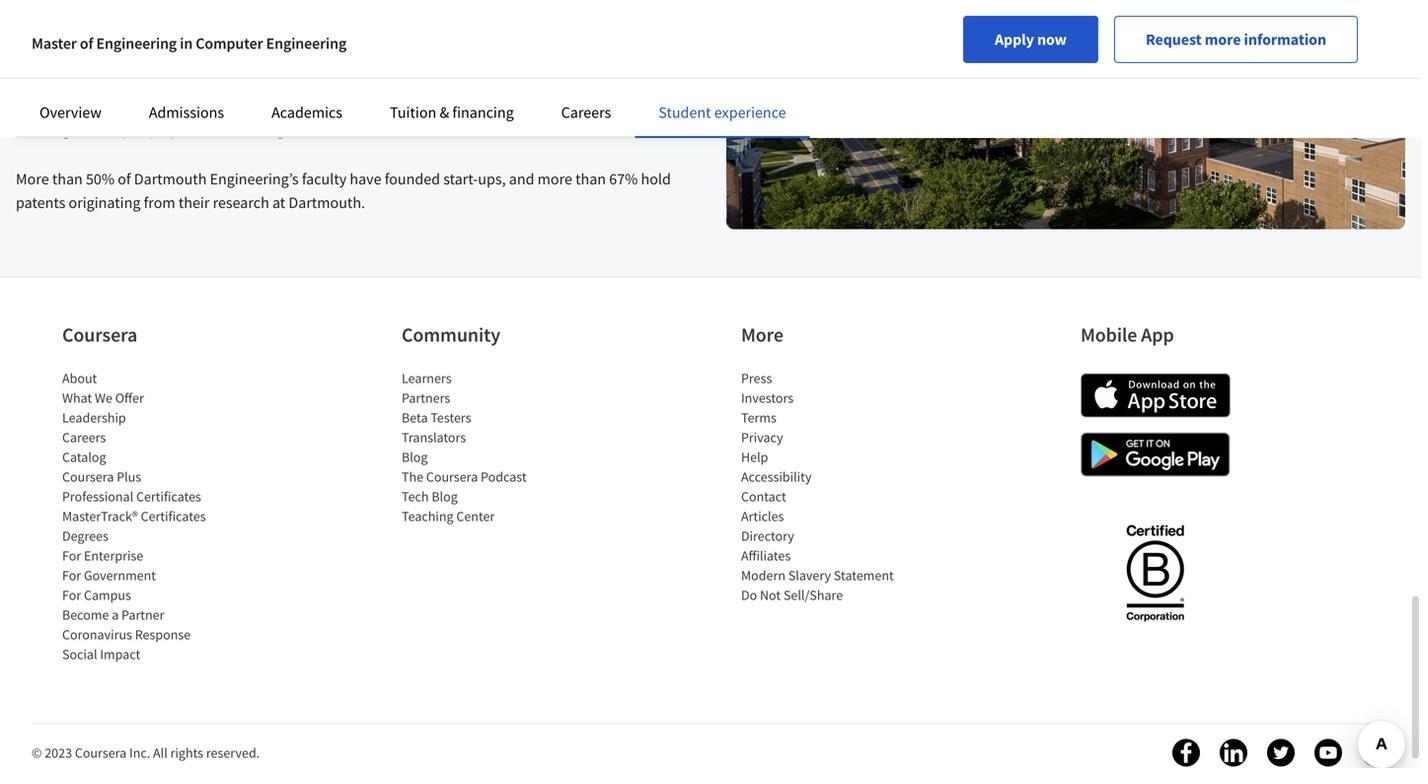 Task type: vqa. For each thing, say whether or not it's contained in the screenshot.
middle "At"
no



Task type: locate. For each thing, give the bounding box(es) containing it.
a
[[112, 606, 119, 624]]

certificates up mastertrack® certificates link
[[136, 488, 201, 506]]

list
[[62, 368, 230, 664], [402, 368, 569, 526], [741, 368, 909, 605]]

teaching
[[402, 508, 454, 525]]

coursera youtube image
[[1315, 739, 1342, 767]]

2 list from the left
[[402, 368, 569, 526]]

1 horizontal spatial more
[[1205, 30, 1241, 49]]

1 horizontal spatial more
[[741, 323, 784, 347]]

more right ups,
[[538, 169, 572, 189]]

careers
[[561, 103, 611, 122], [62, 429, 106, 446]]

0 horizontal spatial list
[[62, 368, 230, 664]]

not
[[760, 587, 781, 604]]

mobile app
[[1081, 323, 1174, 347]]

careers link down "highest"
[[561, 103, 611, 122]]

dartmouth inside more than 50% of dartmouth engineering's faculty have founded start-ups, and more than 67% hold patents originating from their research at dartmouth.
[[134, 169, 207, 189]]

1 horizontal spatial list
[[402, 368, 569, 526]]

investors link
[[741, 389, 794, 407]]

learners link
[[402, 369, 452, 387]]

1 vertical spatial careers
[[62, 429, 106, 446]]

to left earn
[[501, 73, 515, 92]]

0 horizontal spatial blog
[[402, 448, 428, 466]]

2 vertical spatial and
[[509, 169, 534, 189]]

certificates
[[136, 488, 201, 506], [141, 508, 206, 525]]

and
[[203, 73, 228, 92], [185, 120, 210, 140], [509, 169, 534, 189]]

1 vertical spatial to
[[501, 73, 515, 92]]

list containing learners
[[402, 368, 569, 526]]

1 horizontal spatial for
[[486, 96, 505, 116]]

more
[[1205, 30, 1241, 49], [538, 169, 572, 189]]

the
[[247, 49, 269, 69], [551, 73, 573, 92], [124, 96, 146, 116]]

1 vertical spatial careers link
[[62, 429, 106, 446]]

1 horizontal spatial careers link
[[561, 103, 611, 122]]

for right (asee) in the left of the page
[[486, 96, 505, 116]]

1 horizontal spatial research
[[301, 49, 357, 69]]

1 horizontal spatial to
[[501, 73, 515, 92]]

contact link
[[741, 488, 786, 506]]

0 horizontal spatial research
[[213, 193, 269, 213]]

more right request
[[1205, 30, 1241, 49]]

get it on google play image
[[1081, 433, 1231, 477]]

all
[[153, 744, 168, 762]]

become a partner link
[[62, 606, 164, 624]]

blog
[[402, 448, 428, 466], [432, 488, 458, 506]]

coursera up about 'link'
[[62, 323, 137, 347]]

center
[[456, 508, 495, 525]]

list containing press
[[741, 368, 909, 605]]

0 horizontal spatial careers
[[62, 429, 106, 446]]

1 horizontal spatial from
[[144, 193, 175, 213]]

master
[[32, 34, 77, 53]]

2 horizontal spatial in
[[640, 96, 652, 116]]

highest
[[576, 73, 624, 92]]

coursera facebook image
[[1172, 739, 1200, 767]]

than left 67%
[[576, 169, 606, 189]]

0 horizontal spatial careers link
[[62, 429, 106, 446]]

of
[[80, 34, 93, 53], [231, 49, 244, 69], [288, 73, 302, 92], [118, 169, 131, 189]]

coursera down catalog
[[62, 468, 114, 486]]

gender
[[496, 49, 542, 69]]

was
[[174, 49, 200, 69], [231, 73, 257, 92]]

the down parity at the left top
[[551, 73, 573, 92]]

dartmouth inside dartmouth engineering was one of the first research universities to reach gender parity in undergraduate engineering, and was one of just three schools nationwide to earn the highest distinction from the american society for engineering education (asee) for significant progress in meeting diversity, equity, and inclusion goals.
[[16, 49, 88, 69]]

more for more than 50% of dartmouth engineering's faculty have founded start-ups, and more than 67% hold patents originating from their research at dartmouth.
[[16, 169, 49, 189]]

1 horizontal spatial than
[[576, 169, 606, 189]]

response
[[135, 626, 191, 644]]

0 vertical spatial was
[[174, 49, 200, 69]]

the left first
[[247, 49, 269, 69]]

for down degrees "link"
[[62, 547, 81, 565]]

1 horizontal spatial blog
[[432, 488, 458, 506]]

2 horizontal spatial list
[[741, 368, 909, 605]]

student experience
[[659, 103, 786, 122]]

© 2023 coursera inc. all rights reserved.
[[32, 744, 260, 762]]

one
[[203, 49, 228, 69], [260, 73, 285, 92]]

1 vertical spatial more
[[538, 169, 572, 189]]

coursera twitter image
[[1267, 739, 1295, 767]]

have
[[350, 169, 381, 189]]

3 list from the left
[[741, 368, 909, 605]]

degrees
[[62, 527, 109, 545]]

list containing about
[[62, 368, 230, 664]]

coursera instagram image
[[1362, 739, 1390, 767]]

0 vertical spatial for
[[62, 547, 81, 565]]

research inside dartmouth engineering was one of the first research universities to reach gender parity in undergraduate engineering, and was one of just three schools nationwide to earn the highest distinction from the american society for engineering education (asee) for significant progress in meeting diversity, equity, and inclusion goals.
[[301, 49, 357, 69]]

tech
[[402, 488, 429, 506]]

was up engineering,
[[174, 49, 200, 69]]

0 vertical spatial one
[[203, 49, 228, 69]]

more inside request more information button
[[1205, 30, 1241, 49]]

for up "goals."
[[266, 96, 285, 116]]

2 vertical spatial for
[[62, 587, 81, 604]]

equity,
[[136, 120, 181, 140]]

in right the progress
[[640, 96, 652, 116]]

leadership
[[62, 409, 126, 427]]

beta
[[402, 409, 428, 427]]

overview
[[39, 103, 101, 122]]

teaching center link
[[402, 508, 495, 525]]

1 vertical spatial one
[[260, 73, 285, 92]]

in up "highest"
[[587, 49, 600, 69]]

request more information button
[[1114, 16, 1358, 63]]

careers link up catalog
[[62, 429, 106, 446]]

privacy link
[[741, 429, 783, 446]]

careers down "highest"
[[561, 103, 611, 122]]

dartmouth up undergraduate
[[16, 49, 88, 69]]

campus
[[84, 587, 131, 604]]

1 vertical spatial for
[[62, 567, 81, 585]]

0 vertical spatial and
[[203, 73, 228, 92]]

the down engineering,
[[124, 96, 146, 116]]

2 than from the left
[[576, 169, 606, 189]]

from inside dartmouth engineering was one of the first research universities to reach gender parity in undergraduate engineering, and was one of just three schools nationwide to earn the highest distinction from the american society for engineering education (asee) for significant progress in meeting diversity, equity, and inclusion goals.
[[89, 96, 121, 116]]

request
[[1146, 30, 1202, 49]]

for up the become
[[62, 587, 81, 604]]

of right the '50%'
[[118, 169, 131, 189]]

originating
[[69, 193, 141, 213]]

in
[[180, 34, 193, 53], [587, 49, 600, 69], [640, 96, 652, 116]]

for
[[266, 96, 285, 116], [486, 96, 505, 116]]

the coursera podcast link
[[402, 468, 527, 486]]

affiliates
[[741, 547, 791, 565]]

0 horizontal spatial the
[[124, 96, 146, 116]]

learners partners beta testers translators blog the coursera podcast tech blog teaching center
[[402, 369, 527, 525]]

coursera up 'tech blog' "link"
[[426, 468, 478, 486]]

directory link
[[741, 527, 794, 545]]

partners
[[402, 389, 450, 407]]

certificates down 'professional certificates' link
[[141, 508, 206, 525]]

and up "society"
[[203, 73, 228, 92]]

0 vertical spatial from
[[89, 96, 121, 116]]

one up "society"
[[203, 49, 228, 69]]

sell/share
[[784, 587, 843, 604]]

community
[[402, 323, 500, 347]]

goals.
[[276, 120, 315, 140]]

1 vertical spatial research
[[213, 193, 269, 213]]

1 horizontal spatial was
[[231, 73, 257, 92]]

0 vertical spatial careers
[[561, 103, 611, 122]]

1 list from the left
[[62, 368, 230, 664]]

admissions link
[[149, 103, 224, 122]]

0 vertical spatial research
[[301, 49, 357, 69]]

0 horizontal spatial than
[[52, 169, 83, 189]]

and down the "american"
[[185, 120, 210, 140]]

more inside more than 50% of dartmouth engineering's faculty have founded start-ups, and more than 67% hold patents originating from their research at dartmouth.
[[16, 169, 49, 189]]

in left computer at the top left
[[180, 34, 193, 53]]

list for coursera
[[62, 368, 230, 664]]

blog up teaching center link
[[432, 488, 458, 506]]

0 vertical spatial more
[[1205, 30, 1241, 49]]

1 vertical spatial was
[[231, 73, 257, 92]]

to up nationwide
[[439, 49, 453, 69]]

than left the '50%'
[[52, 169, 83, 189]]

press
[[741, 369, 772, 387]]

for up for campus link
[[62, 567, 81, 585]]

0 vertical spatial dartmouth
[[16, 49, 88, 69]]

&
[[440, 103, 449, 122]]

0 horizontal spatial dartmouth
[[16, 49, 88, 69]]

0 horizontal spatial to
[[439, 49, 453, 69]]

1 vertical spatial the
[[551, 73, 573, 92]]

coursera plus link
[[62, 468, 141, 486]]

1 horizontal spatial dartmouth
[[134, 169, 207, 189]]

0 horizontal spatial from
[[89, 96, 121, 116]]

blog up the
[[402, 448, 428, 466]]

1 vertical spatial dartmouth
[[134, 169, 207, 189]]

0 vertical spatial the
[[247, 49, 269, 69]]

what
[[62, 389, 92, 407]]

tech blog link
[[402, 488, 458, 506]]

inclusion
[[213, 120, 273, 140]]

engineering,
[[117, 73, 200, 92]]

of right master
[[80, 34, 93, 53]]

one down first
[[260, 73, 285, 92]]

terms link
[[741, 409, 777, 427]]

3 for from the top
[[62, 587, 81, 604]]

blog link
[[402, 448, 428, 466]]

dartmouth
[[16, 49, 88, 69], [134, 169, 207, 189]]

1 vertical spatial and
[[185, 120, 210, 140]]

of up "society"
[[231, 49, 244, 69]]

more
[[16, 169, 49, 189], [741, 323, 784, 347]]

0 horizontal spatial more
[[16, 169, 49, 189]]

research inside more than 50% of dartmouth engineering's faculty have founded start-ups, and more than 67% hold patents originating from their research at dartmouth.
[[213, 193, 269, 213]]

careers up catalog
[[62, 429, 106, 446]]

dartmouth.
[[289, 193, 365, 213]]

and right ups,
[[509, 169, 534, 189]]

0 horizontal spatial more
[[538, 169, 572, 189]]

0 vertical spatial blog
[[402, 448, 428, 466]]

research
[[301, 49, 357, 69], [213, 193, 269, 213]]

0 horizontal spatial for
[[266, 96, 285, 116]]

professional
[[62, 488, 133, 506]]

more up press
[[741, 323, 784, 347]]

beta testers link
[[402, 409, 471, 427]]

parity
[[546, 49, 584, 69]]

research down engineering's
[[213, 193, 269, 213]]

0 vertical spatial more
[[16, 169, 49, 189]]

from up diversity,
[[89, 96, 121, 116]]

from left their
[[144, 193, 175, 213]]

government
[[84, 567, 156, 585]]

was up "society"
[[231, 73, 257, 92]]

more for more
[[741, 323, 784, 347]]

1 horizontal spatial the
[[247, 49, 269, 69]]

dartmouth up their
[[134, 169, 207, 189]]

0 vertical spatial certificates
[[136, 488, 201, 506]]

1 vertical spatial from
[[144, 193, 175, 213]]

progress
[[580, 96, 637, 116]]

than
[[52, 169, 83, 189], [576, 169, 606, 189]]

0 horizontal spatial in
[[180, 34, 193, 53]]

0 horizontal spatial was
[[174, 49, 200, 69]]

2 horizontal spatial the
[[551, 73, 573, 92]]

more up patents
[[16, 169, 49, 189]]

we
[[95, 389, 112, 407]]

1 vertical spatial certificates
[[141, 508, 206, 525]]

1 vertical spatial more
[[741, 323, 784, 347]]

research up the just
[[301, 49, 357, 69]]



Task type: describe. For each thing, give the bounding box(es) containing it.
reach
[[456, 49, 493, 69]]

coronavirus
[[62, 626, 132, 644]]

partner
[[121, 606, 164, 624]]

impact
[[100, 646, 140, 663]]

partners link
[[402, 389, 450, 407]]

earn
[[518, 73, 548, 92]]

tuition & financing
[[390, 103, 514, 122]]

accessibility
[[741, 468, 812, 486]]

computer
[[196, 34, 263, 53]]

careers inside about what we offer leadership careers catalog coursera plus professional certificates mastertrack® certificates degrees for enterprise for government for campus become a partner coronavirus response social impact
[[62, 429, 106, 446]]

rights
[[170, 744, 203, 762]]

and inside more than 50% of dartmouth engineering's faculty have founded start-ups, and more than 67% hold patents originating from their research at dartmouth.
[[509, 169, 534, 189]]

of inside more than 50% of dartmouth engineering's faculty have founded start-ups, and more than 67% hold patents originating from their research at dartmouth.
[[118, 169, 131, 189]]

american
[[149, 96, 211, 116]]

offer
[[115, 389, 144, 407]]

1 vertical spatial blog
[[432, 488, 458, 506]]

coursera inside about what we offer leadership careers catalog coursera plus professional certificates mastertrack® certificates degrees for enterprise for government for campus become a partner coronavirus response social impact
[[62, 468, 114, 486]]

coursera linkedin image
[[1220, 739, 1247, 767]]

logo of certified b corporation image
[[1115, 513, 1196, 632]]

1 for from the top
[[62, 547, 81, 565]]

social impact link
[[62, 646, 140, 663]]

inc.
[[129, 744, 150, 762]]

1 horizontal spatial one
[[260, 73, 285, 92]]

1 than from the left
[[52, 169, 83, 189]]

2 for from the top
[[62, 567, 81, 585]]

request more information
[[1146, 30, 1326, 49]]

patents
[[16, 193, 65, 213]]

1 for from the left
[[266, 96, 285, 116]]

start-
[[443, 169, 478, 189]]

academics link
[[272, 103, 342, 122]]

press investors terms privacy help accessibility contact articles directory affiliates modern slavery statement do not sell/share
[[741, 369, 894, 604]]

press link
[[741, 369, 772, 387]]

meeting
[[16, 120, 70, 140]]

accessibility link
[[741, 468, 812, 486]]

contact
[[741, 488, 786, 506]]

apply
[[995, 30, 1034, 49]]

articles
[[741, 508, 784, 525]]

about link
[[62, 369, 97, 387]]

become
[[62, 606, 109, 624]]

50%
[[86, 169, 115, 189]]

more inside more than 50% of dartmouth engineering's faculty have founded start-ups, and more than 67% hold patents originating from their research at dartmouth.
[[538, 169, 572, 189]]

apply now button
[[963, 16, 1098, 63]]

overview link
[[39, 103, 101, 122]]

app
[[1141, 323, 1174, 347]]

three
[[332, 73, 367, 92]]

podcast
[[481, 468, 527, 486]]

dartmouth engineering was one of the first research universities to reach gender parity in undergraduate engineering, and was one of just three schools nationwide to earn the highest distinction from the american society for engineering education (asee) for significant progress in meeting diversity, equity, and inclusion goals.
[[16, 49, 652, 140]]

help link
[[741, 448, 768, 466]]

engineering's
[[210, 169, 299, 189]]

what we offer link
[[62, 389, 144, 407]]

mastertrack® certificates link
[[62, 508, 206, 525]]

directory
[[741, 527, 794, 545]]

faculty
[[302, 169, 347, 189]]

schools
[[370, 73, 420, 92]]

financing
[[452, 103, 514, 122]]

1 horizontal spatial careers
[[561, 103, 611, 122]]

coursera left the inc. on the left bottom
[[75, 744, 127, 762]]

investors
[[741, 389, 794, 407]]

leadership link
[[62, 409, 126, 427]]

significant
[[508, 96, 576, 116]]

0 horizontal spatial one
[[203, 49, 228, 69]]

2 vertical spatial the
[[124, 96, 146, 116]]

the
[[402, 468, 423, 486]]

coursera inside learners partners beta testers translators blog the coursera podcast tech blog teaching center
[[426, 468, 478, 486]]

their
[[178, 193, 210, 213]]

education
[[370, 96, 437, 116]]

now
[[1037, 30, 1067, 49]]

modern slavery statement link
[[741, 567, 894, 585]]

master of engineering in computer engineering
[[32, 34, 347, 53]]

academics
[[272, 103, 342, 122]]

list for community
[[402, 368, 569, 526]]

plus
[[117, 468, 141, 486]]

affiliates link
[[741, 547, 791, 565]]

for government link
[[62, 567, 156, 585]]

of left the just
[[288, 73, 302, 92]]

experience
[[714, 103, 786, 122]]

0 vertical spatial careers link
[[561, 103, 611, 122]]

list for more
[[741, 368, 909, 605]]

student
[[659, 103, 711, 122]]

mastertrack®
[[62, 508, 138, 525]]

founded
[[385, 169, 440, 189]]

translators link
[[402, 429, 466, 446]]

translators
[[402, 429, 466, 446]]

statement
[[834, 567, 894, 585]]

society
[[215, 96, 263, 116]]

more than 50% of dartmouth engineering's faculty have founded start-ups, and more than 67% hold patents originating from their research at dartmouth.
[[16, 169, 671, 213]]

1 horizontal spatial in
[[587, 49, 600, 69]]

2 for from the left
[[486, 96, 505, 116]]

distinction
[[16, 96, 86, 116]]

apply now
[[995, 30, 1067, 49]]

download on the app store image
[[1081, 373, 1231, 418]]

from inside more than 50% of dartmouth engineering's faculty have founded start-ups, and more than 67% hold patents originating from their research at dartmouth.
[[144, 193, 175, 213]]

professional certificates link
[[62, 488, 201, 506]]

privacy
[[741, 429, 783, 446]]

social
[[62, 646, 97, 663]]

about
[[62, 369, 97, 387]]

reserved.
[[206, 744, 260, 762]]

0 vertical spatial to
[[439, 49, 453, 69]]

testers
[[431, 409, 471, 427]]

hold
[[641, 169, 671, 189]]

help
[[741, 448, 768, 466]]

67%
[[609, 169, 638, 189]]

articles link
[[741, 508, 784, 525]]

(asee)
[[440, 96, 483, 116]]



